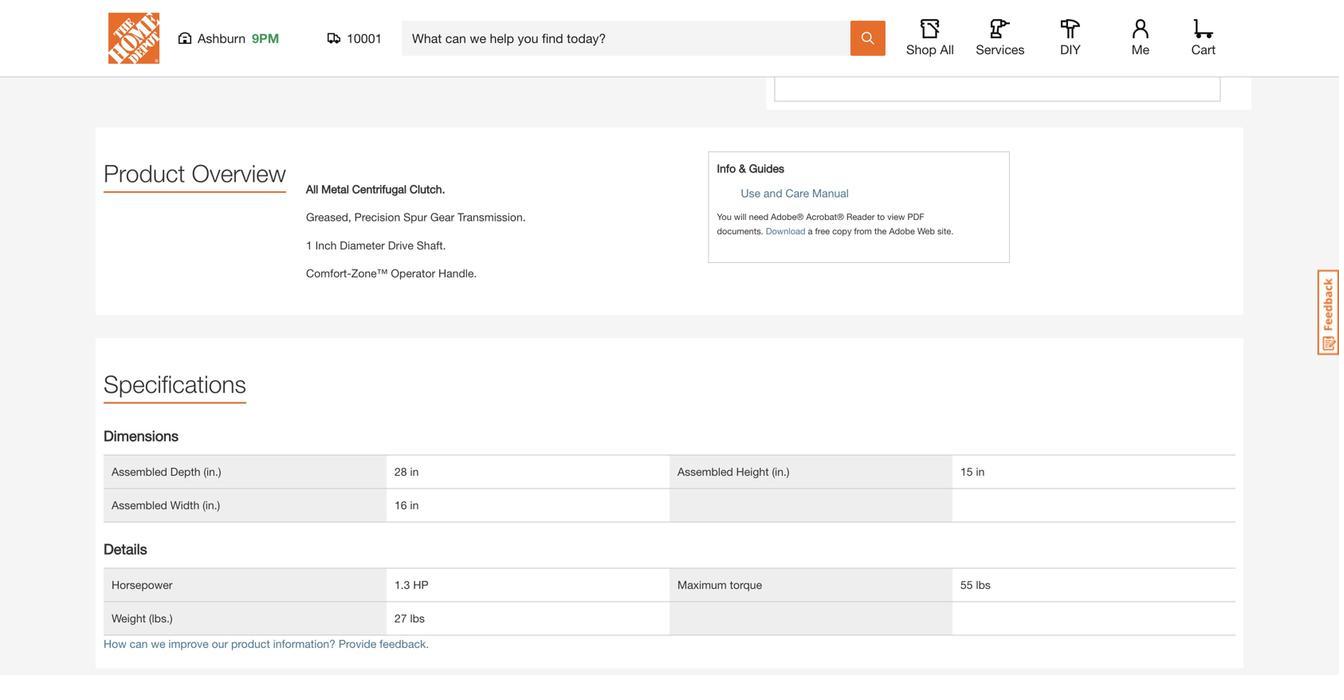 Task type: locate. For each thing, give the bounding box(es) containing it.
assembled width (in.)
[[112, 499, 220, 512]]

1 horizontal spatial lbs
[[976, 578, 991, 591]]

use and care manual link
[[741, 186, 849, 200]]

operator
[[391, 267, 435, 280]]

shop
[[906, 42, 937, 57]]

1 horizontal spatial all
[[940, 42, 954, 57]]

0 vertical spatial lbs
[[976, 578, 991, 591]]

&
[[739, 162, 746, 175]]

internet # 316822196
[[108, 47, 189, 58]]

assembled down assembled depth (in.)
[[112, 499, 167, 512]]

316822196
[[145, 47, 189, 58]]

1 horizontal spatial #
[[434, 47, 438, 58]]

1 vertical spatial lbs
[[410, 612, 425, 625]]

pdf
[[908, 212, 925, 222]]

(in.) right "height"
[[772, 465, 790, 478]]

assembled down dimensions
[[112, 465, 167, 478]]

# right subcategory
[[434, 47, 438, 58]]

1 vertical spatial all
[[306, 182, 318, 196]]

use
[[741, 186, 761, 200]]

height
[[736, 465, 769, 478]]

lbs
[[976, 578, 991, 591], [410, 612, 425, 625]]

maximum
[[678, 578, 727, 591]]

download a free copy from the adobe web site.
[[766, 226, 954, 236]]

ashburn 9pm
[[198, 31, 279, 46]]

assembled for assembled height (in.)
[[678, 465, 733, 478]]

0 horizontal spatial lbs
[[410, 612, 425, 625]]

in right 15
[[976, 465, 985, 478]]

diameter
[[340, 239, 385, 252]]

(in.) for assembled height (in.)
[[772, 465, 790, 478]]

product
[[104, 159, 185, 187]]

16 in
[[395, 499, 419, 512]]

to
[[877, 212, 885, 222]]

greased,
[[306, 211, 351, 224]]

all left metal
[[306, 182, 318, 196]]

the home depot logo image
[[108, 13, 159, 64]]

free
[[815, 226, 830, 236]]

and
[[764, 186, 783, 200]]

27 lbs
[[395, 612, 425, 625]]

What can we help you find today? search field
[[412, 22, 850, 55]]

10001 button
[[328, 30, 383, 46]]

copy
[[832, 226, 852, 236]]

(in.) right depth
[[204, 465, 221, 478]]

0 vertical spatial all
[[940, 42, 954, 57]]

#
[[140, 47, 145, 58], [434, 47, 438, 58]]

view
[[888, 212, 905, 222]]

spur
[[403, 211, 427, 224]]

information?
[[273, 637, 336, 650]]

manual
[[812, 186, 849, 200]]

details
[[104, 540, 147, 558]]

all inside button
[[940, 42, 954, 57]]

from
[[854, 226, 872, 236]]

all right shop
[[940, 42, 954, 57]]

in right 16
[[410, 499, 419, 512]]

acrobat®
[[806, 212, 844, 222]]

weight (lbs.)
[[112, 612, 173, 625]]

10001
[[347, 31, 382, 46]]

a
[[808, 226, 813, 236]]

(in.) right width
[[203, 499, 220, 512]]

services button
[[975, 19, 1026, 57]]

lbs for 55 lbs
[[976, 578, 991, 591]]

reserve
[[970, 47, 1026, 64]]

all
[[940, 42, 954, 57], [306, 182, 318, 196]]

me
[[1132, 42, 1150, 57]]

lbs right the 27
[[410, 612, 425, 625]]

improve
[[169, 637, 209, 650]]

me button
[[1115, 19, 1166, 57]]

in
[[410, 465, 419, 478], [976, 465, 985, 478], [410, 499, 419, 512]]

comfort-
[[306, 267, 351, 280]]

assembled for assembled depth (in.)
[[112, 465, 167, 478]]

0 horizontal spatial #
[[140, 47, 145, 58]]

assembled left "height"
[[678, 465, 733, 478]]

precision
[[354, 211, 400, 224]]

(in.)
[[204, 465, 221, 478], [772, 465, 790, 478], [203, 499, 220, 512]]

depth
[[170, 465, 201, 478]]

shaft.
[[417, 239, 446, 252]]

assembled depth (in.)
[[112, 465, 221, 478]]

1.3 hp
[[395, 578, 429, 591]]

(lbs.)
[[149, 612, 173, 625]]

diy button
[[1045, 19, 1096, 57]]

# right internet
[[140, 47, 145, 58]]

cart
[[1192, 42, 1216, 57]]

0 horizontal spatial all
[[306, 182, 318, 196]]

in right 28
[[410, 465, 419, 478]]

15
[[961, 465, 973, 478]]

check nearby stores
[[803, 10, 910, 23]]

lbs right 55
[[976, 578, 991, 591]]

greased, precision spur gear transmission.
[[306, 211, 526, 224]]

rental subcategory # 820
[[354, 47, 453, 58]]

assembled
[[112, 465, 167, 478], [678, 465, 733, 478], [112, 499, 167, 512]]



Task type: describe. For each thing, give the bounding box(es) containing it.
feedback.
[[380, 637, 429, 650]]

info & guides
[[717, 162, 784, 175]]

in for 28 in
[[410, 465, 419, 478]]

guides
[[749, 162, 784, 175]]

in for 16 in
[[410, 499, 419, 512]]

download
[[766, 226, 806, 236]]

clutch.
[[410, 182, 445, 196]]

(in.) for assembled depth (in.)
[[204, 465, 221, 478]]

comfort-zone™ operator handle.
[[306, 267, 477, 280]]

shop all
[[906, 42, 954, 57]]

2 # from the left
[[434, 47, 438, 58]]

overview
[[192, 159, 286, 187]]

centrifugal
[[352, 182, 407, 196]]

1
[[306, 239, 312, 252]]

hp
[[413, 578, 429, 591]]

info
[[717, 162, 736, 175]]

feedback link image
[[1318, 269, 1339, 356]]

adobe®
[[771, 212, 804, 222]]

55
[[961, 578, 973, 591]]

will
[[734, 212, 747, 222]]

product
[[231, 637, 270, 650]]

width
[[170, 499, 199, 512]]

download link
[[766, 226, 806, 236]]

lbs for 27 lbs
[[410, 612, 425, 625]]

assembled height (in.)
[[678, 465, 790, 478]]

ashburn
[[198, 31, 246, 46]]

check
[[803, 10, 835, 23]]

handle.
[[439, 267, 477, 280]]

820
[[438, 47, 453, 58]]

1 inch diameter drive shaft.
[[306, 239, 446, 252]]

16
[[395, 499, 407, 512]]

assembled for assembled width (in.)
[[112, 499, 167, 512]]

care
[[786, 186, 809, 200]]

in for 15 in
[[976, 465, 985, 478]]

gear
[[430, 211, 455, 224]]

use and care manual
[[741, 186, 849, 200]]

how can we improve our product information? provide feedback.
[[104, 637, 429, 650]]

how
[[104, 637, 127, 650]]

weight
[[112, 612, 146, 625]]

you
[[717, 212, 732, 222]]

site.
[[938, 226, 954, 236]]

55 lbs
[[961, 578, 991, 591]]

zone™
[[351, 267, 388, 280]]

transmission.
[[458, 211, 526, 224]]

dimensions
[[104, 427, 179, 444]]

web
[[918, 226, 935, 236]]

stores
[[878, 10, 910, 23]]

how can we improve our product information? provide feedback. link
[[104, 637, 429, 650]]

1 # from the left
[[140, 47, 145, 58]]

rental
[[354, 47, 379, 58]]

adobe
[[889, 226, 915, 236]]

nearby
[[838, 10, 874, 23]]

services
[[976, 42, 1025, 57]]

reader
[[847, 212, 875, 222]]

can
[[130, 637, 148, 650]]

drive
[[388, 239, 414, 252]]

provide
[[339, 637, 376, 650]]

all metal centrifugal clutch.
[[306, 182, 445, 196]]

28 in
[[395, 465, 419, 478]]

9pm
[[252, 31, 279, 46]]

reserve button
[[803, 41, 1192, 71]]

check nearby stores link
[[803, 10, 910, 23]]

you will need adobe® acrobat® reader to view pdf documents.
[[717, 212, 925, 236]]

shop all button
[[905, 19, 956, 57]]

(in.) for assembled width (in.)
[[203, 499, 220, 512]]

product overview
[[104, 159, 286, 187]]

inch
[[315, 239, 337, 252]]

the
[[875, 226, 887, 236]]

diy
[[1060, 42, 1081, 57]]

torque
[[730, 578, 762, 591]]

specifications
[[104, 370, 246, 398]]

cart link
[[1186, 19, 1221, 57]]

need
[[749, 212, 769, 222]]

documents.
[[717, 226, 764, 236]]

27
[[395, 612, 407, 625]]

maximum torque
[[678, 578, 762, 591]]

horsepower
[[112, 578, 173, 591]]

internet
[[108, 47, 138, 58]]

our
[[212, 637, 228, 650]]

1.3
[[395, 578, 410, 591]]



Task type: vqa. For each thing, say whether or not it's contained in the screenshot.
with within the questions element
no



